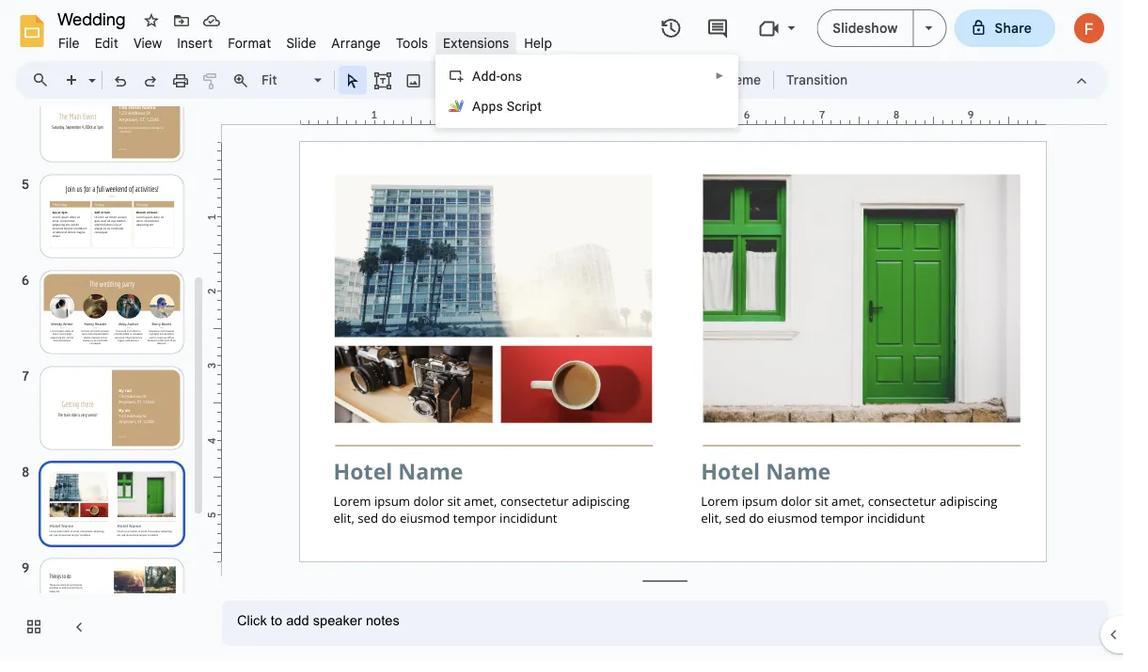 Task type: locate. For each thing, give the bounding box(es) containing it.
Zoom field
[[256, 67, 330, 94]]

navigation inside application
[[0, 73, 207, 662]]

apps script
[[473, 98, 542, 114]]

application
[[0, 0, 1124, 662]]

menu bar banner
[[0, 0, 1124, 662]]

apps script e element
[[473, 98, 548, 114]]

menu
[[436, 55, 739, 128]]

slide menu item
[[279, 32, 324, 54]]

view
[[134, 35, 162, 51]]

share button
[[955, 9, 1056, 47]]

slideshow
[[833, 20, 898, 36]]

menu bar containing file
[[51, 24, 560, 56]]

transition button
[[778, 66, 857, 94]]

extensions menu item
[[436, 32, 517, 54]]

menu bar
[[51, 24, 560, 56]]

file
[[58, 35, 80, 51]]

apps
[[473, 98, 504, 114]]

script
[[507, 98, 542, 114]]

menu bar inside menu bar 'banner'
[[51, 24, 560, 56]]

navigation
[[0, 73, 207, 662]]

presentation options image
[[926, 26, 933, 30]]

share
[[995, 20, 1032, 36]]

main toolbar
[[56, 66, 858, 94]]

shape image
[[435, 67, 457, 93]]

insert menu item
[[170, 32, 220, 54]]

Star checkbox
[[138, 8, 165, 34]]

ons
[[500, 68, 523, 84]]

tools
[[396, 35, 428, 51]]

help
[[524, 35, 553, 51]]

theme button
[[711, 66, 770, 94]]

format menu item
[[220, 32, 279, 54]]



Task type: vqa. For each thing, say whether or not it's contained in the screenshot.
Row 1. Column 2. decimal, latin lower, roman lower with parenthesis element on the right of page
no



Task type: describe. For each thing, give the bounding box(es) containing it.
tools menu item
[[389, 32, 436, 54]]

extensions
[[443, 35, 509, 51]]

format
[[228, 35, 271, 51]]

insert
[[177, 35, 213, 51]]

a
[[473, 68, 481, 84]]

a dd-ons
[[473, 68, 523, 84]]

menu containing a
[[436, 55, 739, 128]]

file menu item
[[51, 32, 87, 54]]

help menu item
[[517, 32, 560, 54]]

view menu item
[[126, 32, 170, 54]]

theme
[[719, 72, 762, 88]]

slideshow button
[[817, 9, 914, 47]]

transition
[[787, 72, 848, 88]]

edit menu item
[[87, 32, 126, 54]]

insert image image
[[403, 67, 425, 93]]

edit
[[95, 35, 118, 51]]

►
[[715, 71, 725, 81]]

Rename text field
[[51, 8, 136, 30]]

slide
[[287, 35, 317, 51]]

arrange menu item
[[324, 32, 389, 54]]

Zoom text field
[[259, 67, 312, 93]]

arrange
[[332, 35, 381, 51]]

Menus field
[[24, 67, 65, 93]]

dd-
[[481, 68, 500, 84]]

application containing slideshow
[[0, 0, 1124, 662]]

add-ons a element
[[473, 68, 528, 84]]

new slide with layout image
[[84, 68, 96, 74]]



